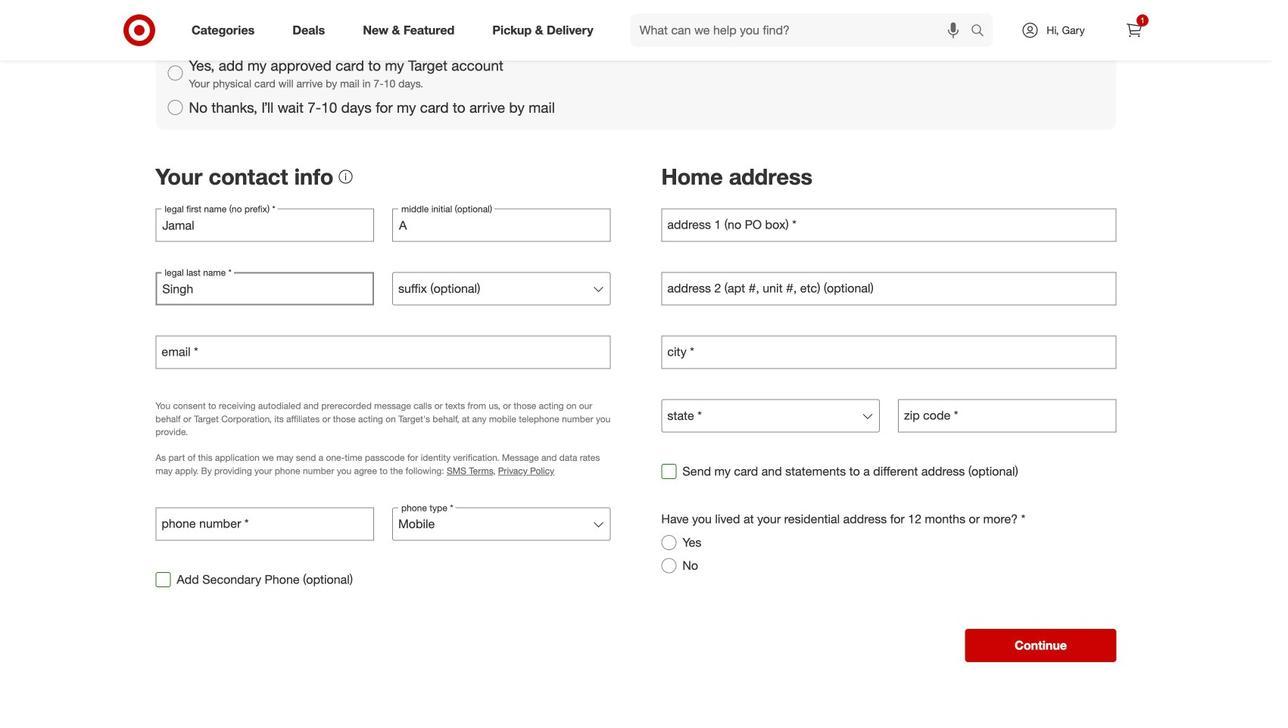 Task type: vqa. For each thing, say whether or not it's contained in the screenshot.
radio
yes



Task type: locate. For each thing, give the bounding box(es) containing it.
None telephone field
[[156, 508, 374, 541]]

None radio
[[168, 100, 183, 115], [661, 535, 677, 550], [168, 100, 183, 115], [661, 535, 677, 550]]

None radio
[[168, 66, 183, 81], [661, 559, 677, 574], [168, 66, 183, 81], [661, 559, 677, 574]]

None checkbox
[[661, 464, 677, 479], [156, 572, 171, 588], [661, 464, 677, 479], [156, 572, 171, 588]]

None text field
[[156, 272, 374, 306], [661, 272, 1117, 306], [156, 272, 374, 306], [661, 272, 1117, 306]]

None text field
[[156, 209, 374, 242], [392, 209, 611, 242], [661, 209, 1117, 242], [156, 336, 611, 369], [661, 336, 1117, 369], [898, 400, 1117, 433], [156, 209, 374, 242], [392, 209, 611, 242], [661, 209, 1117, 242], [156, 336, 611, 369], [661, 336, 1117, 369], [898, 400, 1117, 433]]



Task type: describe. For each thing, give the bounding box(es) containing it.
What can we help you find? suggestions appear below search field
[[631, 14, 975, 47]]



